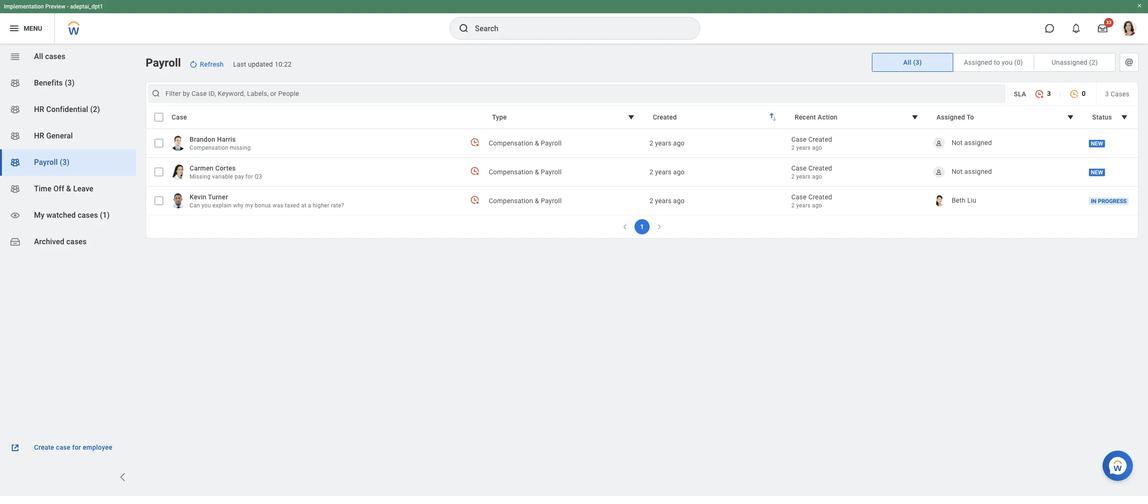 Task type: describe. For each thing, give the bounding box(es) containing it.
all (3) tab panel
[[146, 82, 1139, 239]]

inbox large image
[[1098, 24, 1108, 33]]

created for brandon harris
[[809, 136, 832, 143]]

10:22
[[275, 61, 292, 68]]

hr for hr confidential (2)
[[34, 105, 44, 114]]

leave
[[73, 184, 93, 193]]

payroll (3)
[[34, 158, 70, 167]]

compensation for cortes
[[489, 168, 533, 176]]

action
[[818, 114, 838, 121]]

compensation inside brandon harris compensation missing
[[190, 145, 228, 151]]

create
[[34, 444, 54, 452]]

employee
[[83, 444, 112, 452]]

grid view image
[[9, 51, 21, 62]]

search image
[[458, 23, 469, 34]]

hr general
[[34, 131, 73, 140]]

missing variable pay for q3 button
[[190, 173, 262, 181]]

visible image
[[9, 210, 21, 221]]

all cases link
[[0, 44, 136, 70]]

time to resolve - overdue image
[[470, 137, 479, 147]]

all cases
[[34, 52, 65, 61]]

case created 2 years ago for carmen cortes
[[792, 165, 832, 180]]

(2) inside unassigned (2) button
[[1089, 59, 1098, 66]]

off
[[53, 184, 64, 193]]

(0)
[[1015, 59, 1023, 66]]

created for carmen cortes
[[809, 165, 832, 172]]

inbox image
[[9, 236, 21, 248]]

all for all (3)
[[904, 59, 912, 66]]

missing
[[230, 145, 251, 151]]

harris
[[217, 136, 236, 143]]

was
[[273, 202, 283, 209]]

assigned to you (0) button
[[954, 53, 1034, 71]]

assigned for cortes
[[965, 168, 992, 175]]

all (3) button
[[873, 53, 953, 71]]

benefits
[[34, 79, 63, 87]]

liu
[[968, 197, 977, 204]]

assigned to
[[937, 114, 974, 121]]

notifications large image
[[1072, 24, 1081, 33]]

case created 2 years ago for kevin turner
[[792, 193, 832, 209]]

variable
[[212, 174, 233, 180]]

archived
[[34, 237, 64, 246]]

compensation missing button
[[190, 144, 251, 152]]

|
[[1060, 90, 1061, 98]]

missing
[[190, 174, 211, 180]]

you inside kevin turner can you explain why my bonus was taxed at a higher rate?
[[202, 202, 211, 209]]

not for brandon harris
[[952, 139, 963, 146]]

can
[[190, 202, 200, 209]]

time
[[34, 184, 52, 193]]

case for carmen cortes
[[792, 165, 807, 172]]

watched
[[46, 211, 76, 220]]

(3) for payroll (3)
[[60, 158, 70, 167]]

compensation & payroll for brandon harris
[[489, 140, 562, 147]]

not assigned for cortes
[[952, 168, 992, 175]]

caret down image for type
[[626, 112, 637, 123]]

clock x image
[[1035, 89, 1045, 99]]

confidential
[[46, 105, 88, 114]]

3 for 3
[[1047, 90, 1051, 97]]

my watched cases (1) link
[[0, 202, 136, 229]]

explain
[[213, 202, 232, 209]]

hr general link
[[0, 123, 136, 149]]

3 button
[[1030, 85, 1056, 103]]

to
[[994, 59, 1000, 66]]

unassigned (2)
[[1052, 59, 1098, 66]]

my watched cases (1)
[[34, 211, 110, 220]]

not assigned for harris
[[952, 139, 992, 146]]

cortes
[[215, 165, 236, 172]]

1 button
[[635, 219, 650, 235]]

menu
[[24, 24, 42, 32]]

created button
[[647, 108, 785, 126]]

time to resolve - overdue image for turner
[[470, 195, 479, 205]]

carmen cortes missing variable pay for q3
[[190, 165, 262, 180]]

3 cases
[[1105, 90, 1130, 98]]

archived cases link
[[0, 229, 136, 255]]

-
[[67, 3, 69, 10]]

time to resolve - overdue element for brandon harris
[[470, 137, 479, 147]]

my
[[245, 202, 253, 209]]

benefits (3) link
[[0, 70, 136, 96]]

time off & leave
[[34, 184, 93, 193]]

payroll for carmen cortes
[[541, 168, 562, 176]]

payroll inside payroll (3) 'link'
[[34, 158, 58, 167]]

to
[[967, 114, 974, 121]]

q3
[[255, 174, 262, 180]]

type
[[492, 114, 507, 121]]

recent
[[795, 114, 816, 121]]

(3) for all (3)
[[913, 59, 922, 66]]

contact card matrix manager image for hr general
[[9, 131, 21, 142]]

last
[[233, 61, 246, 68]]

case created 2 years ago for brandon harris
[[792, 136, 832, 151]]

contact card matrix manager image for benefits (3)
[[9, 78, 21, 89]]

ext link image
[[9, 443, 21, 454]]

3 for 3 cases
[[1105, 90, 1109, 98]]

user image for harris
[[936, 140, 943, 147]]

status button
[[1086, 108, 1137, 126]]

compensation for turner
[[489, 197, 533, 205]]

brandon harris compensation missing
[[190, 136, 251, 151]]

list containing all cases
[[0, 44, 136, 255]]

case for brandon harris
[[792, 136, 807, 143]]

you inside button
[[1002, 59, 1013, 66]]

turner
[[208, 193, 228, 201]]

general
[[46, 131, 73, 140]]

unassigned
[[1052, 59, 1088, 66]]



Task type: locate. For each thing, give the bounding box(es) containing it.
progress
[[1098, 198, 1127, 205]]

not
[[952, 139, 963, 146], [952, 168, 963, 175]]

clock exclamation image
[[1070, 89, 1079, 99]]

cases
[[1111, 90, 1130, 98]]

0 vertical spatial new
[[1091, 141, 1103, 147]]

1 vertical spatial you
[[202, 202, 211, 209]]

3
[[1047, 90, 1051, 97], [1105, 90, 1109, 98]]

create case for employee link
[[9, 443, 127, 454]]

1 case created 2 years ago from the top
[[792, 136, 832, 151]]

kevin
[[190, 193, 206, 201]]

case
[[172, 114, 187, 121], [792, 136, 807, 143], [792, 165, 807, 172], [792, 193, 807, 201]]

caret down image inside type button
[[626, 112, 637, 123]]

assigned to you (0)
[[964, 59, 1023, 66]]

for
[[246, 174, 253, 180], [72, 444, 81, 452]]

assigned inside "button"
[[937, 114, 965, 121]]

contact card matrix manager image inside benefits (3) link
[[9, 78, 21, 89]]

caret down image
[[626, 112, 637, 123], [1119, 112, 1130, 123]]

assigned
[[964, 59, 992, 66], [937, 114, 965, 121]]

1 vertical spatial 2 years ago
[[650, 168, 685, 176]]

contact card matrix manager image
[[9, 78, 21, 89], [9, 104, 21, 115], [9, 131, 21, 142], [9, 157, 21, 168]]

payroll
[[146, 56, 181, 70], [541, 140, 562, 147], [34, 158, 58, 167], [541, 168, 562, 176], [541, 197, 562, 205]]

at tag mention image
[[1124, 57, 1135, 68]]

(3) inside button
[[913, 59, 922, 66]]

hr confidential (2)
[[34, 105, 100, 114]]

not assigned down to
[[952, 139, 992, 146]]

caret down image inside status button
[[1119, 112, 1130, 123]]

justify image
[[9, 23, 20, 34]]

created inside button
[[653, 114, 677, 121]]

2 contact card matrix manager image from the top
[[9, 104, 21, 115]]

2 years ago for carmen cortes
[[650, 168, 685, 176]]

1 vertical spatial compensation & payroll
[[489, 168, 562, 176]]

2 caret down image from the left
[[1065, 112, 1076, 123]]

assigned up liu
[[965, 168, 992, 175]]

hr for hr general
[[34, 131, 44, 140]]

1 assigned from the top
[[965, 139, 992, 146]]

3 right clock x image
[[1047, 90, 1051, 97]]

1 vertical spatial user image
[[936, 169, 943, 176]]

1 horizontal spatial (2)
[[1089, 59, 1098, 66]]

& for carmen cortes
[[535, 168, 539, 176]]

cases up "benefits (3)"
[[45, 52, 65, 61]]

all inside list
[[34, 52, 43, 61]]

1 vertical spatial cases
[[78, 211, 98, 220]]

33
[[1106, 20, 1112, 25]]

contact card matrix manager image inside payroll (3) 'link'
[[9, 157, 21, 168]]

1 vertical spatial assigned
[[965, 168, 992, 175]]

(3) for benefits (3)
[[65, 79, 75, 87]]

1 time to resolve - overdue element from the top
[[470, 137, 479, 147]]

list
[[0, 44, 136, 255]]

1 not assigned from the top
[[952, 139, 992, 146]]

archived cases
[[34, 237, 87, 246]]

new for harris
[[1091, 141, 1103, 147]]

contact card matrix manager image for payroll (3)
[[9, 157, 21, 168]]

& for kevin turner
[[535, 197, 539, 205]]

3 2 years ago from the top
[[650, 197, 685, 205]]

1 horizontal spatial you
[[1002, 59, 1013, 66]]

taxed
[[285, 202, 300, 209]]

2 vertical spatial time to resolve - overdue element
[[470, 195, 479, 205]]

1 horizontal spatial all
[[904, 59, 912, 66]]

updated
[[248, 61, 273, 68]]

2 assigned from the top
[[965, 168, 992, 175]]

0 horizontal spatial you
[[202, 202, 211, 209]]

contact card matrix manager image for hr confidential (2)
[[9, 104, 21, 115]]

implementation preview -   adeptai_dpt1
[[4, 3, 103, 10]]

cases down my watched cases (1)
[[66, 237, 87, 246]]

filter by case id, keyword, labels, or people. type label: to find cases with specific labels applied element
[[148, 84, 1006, 103]]

unassigned (2) button
[[1035, 53, 1115, 71]]

1 vertical spatial case created 2 years ago
[[792, 165, 832, 180]]

not assigned
[[952, 139, 992, 146], [952, 168, 992, 175]]

carmen
[[190, 165, 214, 172]]

1 horizontal spatial 3
[[1105, 90, 1109, 98]]

payroll for kevin turner
[[541, 197, 562, 205]]

ago
[[673, 140, 685, 147], [812, 145, 822, 151], [673, 168, 685, 176], [812, 174, 822, 180], [673, 197, 685, 205], [812, 202, 822, 209]]

1 vertical spatial hr
[[34, 131, 44, 140]]

higher
[[313, 202, 329, 209]]

0 vertical spatial not
[[952, 139, 963, 146]]

payroll for brandon harris
[[541, 140, 562, 147]]

cases for all cases
[[45, 52, 65, 61]]

(3)
[[913, 59, 922, 66], [65, 79, 75, 87], [60, 158, 70, 167]]

chevron right small image
[[655, 222, 664, 232]]

3 compensation & payroll from the top
[[489, 197, 562, 205]]

you right can
[[202, 202, 211, 209]]

compensation & payroll for kevin turner
[[489, 197, 562, 205]]

1 caret down image from the left
[[626, 112, 637, 123]]

1 new from the top
[[1091, 141, 1103, 147]]

assigned down to
[[965, 139, 992, 146]]

4 contact card matrix manager image from the top
[[9, 157, 21, 168]]

0 vertical spatial (3)
[[913, 59, 922, 66]]

caret down image for recent action
[[909, 112, 921, 123]]

time off & leave link
[[0, 176, 136, 202]]

menu button
[[0, 13, 55, 44]]

bonus
[[255, 202, 271, 209]]

2 vertical spatial compensation & payroll
[[489, 197, 562, 205]]

a
[[308, 202, 311, 209]]

1 vertical spatial new
[[1091, 169, 1103, 176]]

1 vertical spatial (2)
[[90, 105, 100, 114]]

3 case created 2 years ago from the top
[[792, 193, 832, 209]]

2 years ago
[[650, 140, 685, 147], [650, 168, 685, 176], [650, 197, 685, 205]]

assigned for assigned to
[[937, 114, 965, 121]]

implementation
[[4, 3, 44, 10]]

sla
[[1014, 90, 1027, 98]]

all (3)
[[904, 59, 922, 66]]

assigned to button
[[931, 108, 1083, 126]]

0 vertical spatial (2)
[[1089, 59, 1098, 66]]

& for brandon harris
[[535, 140, 539, 147]]

0 button
[[1065, 85, 1091, 103]]

0 vertical spatial for
[[246, 174, 253, 180]]

for left q3
[[246, 174, 253, 180]]

2 vertical spatial (3)
[[60, 158, 70, 167]]

tab list
[[872, 53, 1139, 72]]

time to resolve - overdue element for kevin turner
[[470, 195, 479, 205]]

new down status
[[1091, 141, 1103, 147]]

2 years ago for kevin turner
[[650, 197, 685, 205]]

can you explain why my bonus was taxed at a higher rate? button
[[190, 202, 344, 210]]

1 vertical spatial not assigned
[[952, 168, 992, 175]]

adeptai_dpt1
[[70, 3, 103, 10]]

3 inside button
[[1047, 90, 1051, 97]]

caret down image left assigned to
[[909, 112, 921, 123]]

hr confidential (2) link
[[0, 96, 136, 123]]

all for all cases
[[34, 52, 43, 61]]

2 2 years ago from the top
[[650, 168, 685, 176]]

for right case
[[72, 444, 81, 452]]

3 time to resolve - overdue element from the top
[[470, 195, 479, 205]]

1 user image from the top
[[936, 140, 943, 147]]

cases for archived cases
[[66, 237, 87, 246]]

2
[[650, 140, 654, 147], [792, 145, 795, 151], [650, 168, 654, 176], [792, 174, 795, 180], [650, 197, 654, 205], [792, 202, 795, 209]]

cases left (1)
[[78, 211, 98, 220]]

contact card matrix manager image inside hr general link
[[9, 131, 21, 142]]

not up beth
[[952, 168, 963, 175]]

1 vertical spatial time to resolve - overdue image
[[470, 195, 479, 205]]

0 vertical spatial 2 years ago
[[650, 140, 685, 147]]

beth
[[952, 197, 966, 204]]

compensation & payroll
[[489, 140, 562, 147], [489, 168, 562, 176], [489, 197, 562, 205]]

0 horizontal spatial caret down image
[[626, 112, 637, 123]]

1 3 from the left
[[1047, 90, 1051, 97]]

2 vertical spatial 2 years ago
[[650, 197, 685, 205]]

1 vertical spatial time to resolve - overdue element
[[470, 166, 479, 176]]

time to resolve - overdue element for carmen cortes
[[470, 166, 479, 176]]

0 vertical spatial compensation & payroll
[[489, 140, 562, 147]]

(2) right unassigned
[[1089, 59, 1098, 66]]

payroll (3) link
[[0, 149, 136, 176]]

2 new from the top
[[1091, 169, 1103, 176]]

compensation & payroll for carmen cortes
[[489, 168, 562, 176]]

time to resolve - overdue image
[[470, 166, 479, 176], [470, 195, 479, 205]]

Filter by Case ID, Keyword, Labels, or People text field
[[166, 89, 991, 98]]

in
[[1091, 198, 1097, 205]]

caret down image for status
[[1119, 112, 1130, 123]]

at
[[301, 202, 306, 209]]

3 contact card matrix manager image from the top
[[9, 131, 21, 142]]

0 vertical spatial case created 2 years ago
[[792, 136, 832, 151]]

0 horizontal spatial caret down image
[[909, 112, 921, 123]]

type button
[[486, 108, 643, 126]]

case created 2 years ago
[[792, 136, 832, 151], [792, 165, 832, 180], [792, 193, 832, 209]]

1 compensation & payroll from the top
[[489, 140, 562, 147]]

assigned for assigned to you (0)
[[964, 59, 992, 66]]

2 caret down image from the left
[[1119, 112, 1130, 123]]

reset image
[[189, 60, 198, 69]]

not for carmen cortes
[[952, 168, 963, 175]]

not assigned up liu
[[952, 168, 992, 175]]

contact card matrix manager image inside hr confidential (2) link
[[9, 104, 21, 115]]

contact card matrix manager image
[[9, 184, 21, 195]]

new up in
[[1091, 169, 1103, 176]]

(2)
[[1089, 59, 1098, 66], [90, 105, 100, 114]]

preview
[[45, 3, 65, 10]]

2 case created 2 years ago from the top
[[792, 165, 832, 180]]

sort up image
[[766, 110, 777, 122]]

1 contact card matrix manager image from the top
[[9, 78, 21, 89]]

0 vertical spatial hr
[[34, 105, 44, 114]]

not down assigned to
[[952, 139, 963, 146]]

hr left general
[[34, 131, 44, 140]]

create case for employee
[[34, 444, 112, 452]]

benefits (3)
[[34, 79, 75, 87]]

my
[[34, 211, 45, 220]]

compensation for harris
[[489, 140, 533, 147]]

1 horizontal spatial caret down image
[[1119, 112, 1130, 123]]

caret down image inside recent action button
[[909, 112, 921, 123]]

(2) right the confidential
[[90, 105, 100, 114]]

0 vertical spatial user image
[[936, 140, 943, 147]]

1 time to resolve - overdue image from the top
[[470, 166, 479, 176]]

1 vertical spatial for
[[72, 444, 81, 452]]

recent action button
[[789, 108, 927, 126]]

0 horizontal spatial all
[[34, 52, 43, 61]]

chevron right image
[[117, 472, 129, 483]]

Search Workday  search field
[[475, 18, 680, 39]]

profile logan mcneil image
[[1122, 21, 1137, 38]]

why
[[233, 202, 244, 209]]

case
[[56, 444, 70, 452]]

1 horizontal spatial caret down image
[[1065, 112, 1076, 123]]

2 time to resolve - overdue image from the top
[[470, 195, 479, 205]]

close environment banner image
[[1137, 3, 1143, 9]]

0 horizontal spatial for
[[72, 444, 81, 452]]

for inside carmen cortes missing variable pay for q3
[[246, 174, 253, 180]]

search image
[[151, 89, 161, 98]]

0 horizontal spatial 3
[[1047, 90, 1051, 97]]

2 user image from the top
[[936, 169, 943, 176]]

0 vertical spatial time to resolve - overdue element
[[470, 137, 479, 147]]

3 left cases
[[1105, 90, 1109, 98]]

1 vertical spatial assigned
[[937, 114, 965, 121]]

0 vertical spatial cases
[[45, 52, 65, 61]]

2 years ago for brandon harris
[[650, 140, 685, 147]]

1 vertical spatial not
[[952, 168, 963, 175]]

0 vertical spatial assigned
[[964, 59, 992, 66]]

refresh button
[[185, 57, 229, 72]]

(2) inside hr confidential (2) link
[[90, 105, 100, 114]]

created for kevin turner
[[809, 193, 832, 201]]

2 vertical spatial cases
[[66, 237, 87, 246]]

hr down benefits
[[34, 105, 44, 114]]

kevin turner can you explain why my bonus was taxed at a higher rate?
[[190, 193, 344, 209]]

2 time to resolve - overdue element from the top
[[470, 166, 479, 176]]

1 caret down image from the left
[[909, 112, 921, 123]]

case for kevin turner
[[792, 193, 807, 201]]

user image for cortes
[[936, 169, 943, 176]]

1 horizontal spatial for
[[246, 174, 253, 180]]

2 not from the top
[[952, 168, 963, 175]]

status
[[1093, 114, 1112, 121]]

all
[[34, 52, 43, 61], [904, 59, 912, 66]]

beth liu
[[952, 197, 977, 204]]

caret down image down clock exclamation icon
[[1065, 112, 1076, 123]]

0 vertical spatial not assigned
[[952, 139, 992, 146]]

tab list containing all (3)
[[872, 53, 1139, 72]]

2 compensation & payroll from the top
[[489, 168, 562, 176]]

all inside button
[[904, 59, 912, 66]]

1 hr from the top
[[34, 105, 44, 114]]

33 button
[[1093, 18, 1114, 39]]

compensation
[[489, 140, 533, 147], [190, 145, 228, 151], [489, 168, 533, 176], [489, 197, 533, 205]]

time to resolve - overdue image for cortes
[[470, 166, 479, 176]]

refresh
[[200, 61, 224, 68]]

(1)
[[100, 211, 110, 220]]

2 not assigned from the top
[[952, 168, 992, 175]]

pay
[[235, 174, 244, 180]]

in progress
[[1091, 198, 1127, 205]]

assigned for harris
[[965, 139, 992, 146]]

chevron left small image
[[621, 222, 630, 232]]

new for cortes
[[1091, 169, 1103, 176]]

caret down image
[[909, 112, 921, 123], [1065, 112, 1076, 123]]

2 hr from the top
[[34, 131, 44, 140]]

assigned
[[965, 139, 992, 146], [965, 168, 992, 175]]

0 vertical spatial time to resolve - overdue image
[[470, 166, 479, 176]]

1 not from the top
[[952, 139, 963, 146]]

&
[[535, 140, 539, 147], [535, 168, 539, 176], [66, 184, 71, 193], [535, 197, 539, 205]]

assigned inside button
[[964, 59, 992, 66]]

recent action
[[795, 114, 838, 121]]

time to resolve - overdue element
[[470, 137, 479, 147], [470, 166, 479, 176], [470, 195, 479, 205]]

2 3 from the left
[[1105, 90, 1109, 98]]

caret down image for assigned to
[[1065, 112, 1076, 123]]

1 vertical spatial (3)
[[65, 79, 75, 87]]

caret down image inside assigned to "button"
[[1065, 112, 1076, 123]]

user image
[[936, 140, 943, 147], [936, 169, 943, 176]]

2 vertical spatial case created 2 years ago
[[792, 193, 832, 209]]

(3) inside 'link'
[[60, 158, 70, 167]]

0 vertical spatial assigned
[[965, 139, 992, 146]]

0 horizontal spatial (2)
[[90, 105, 100, 114]]

0 vertical spatial you
[[1002, 59, 1013, 66]]

you right to
[[1002, 59, 1013, 66]]

sort down image
[[769, 113, 780, 124]]

menu banner
[[0, 0, 1148, 44]]

1
[[640, 223, 644, 231]]

1 2 years ago from the top
[[650, 140, 685, 147]]



Task type: vqa. For each thing, say whether or not it's contained in the screenshot.
Progress
yes



